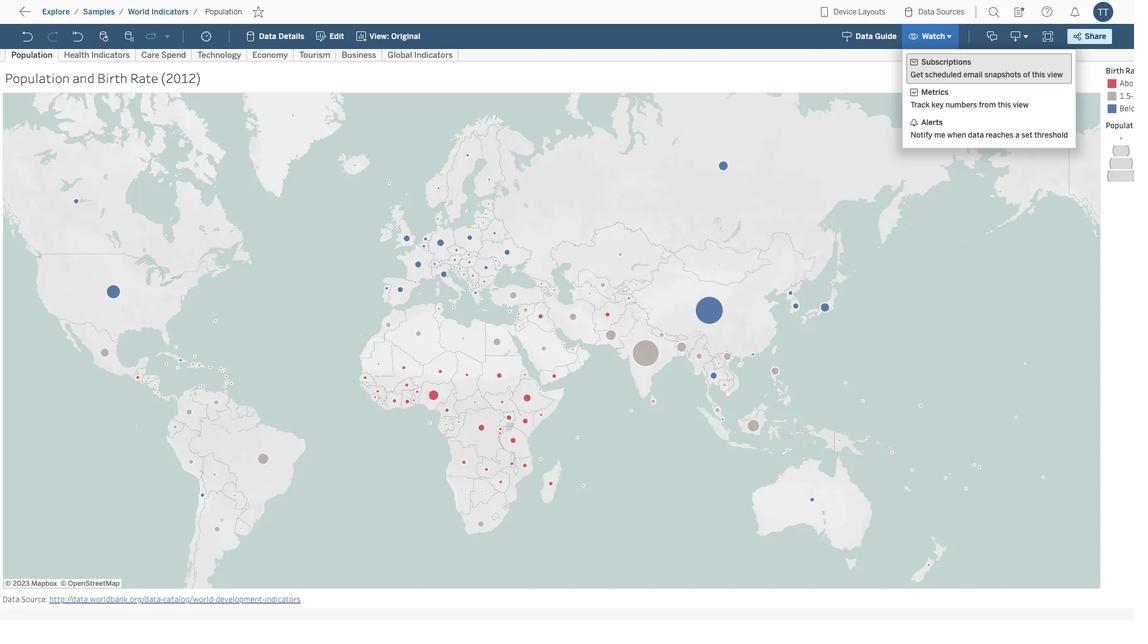 Task type: vqa. For each thing, say whether or not it's contained in the screenshot.
Discrete Text Calculated Field IMAGE
no



Task type: describe. For each thing, give the bounding box(es) containing it.
world indicators link
[[127, 7, 190, 17]]

explore link
[[42, 7, 71, 17]]

skip
[[33, 9, 54, 21]]

explore
[[42, 8, 70, 16]]

content
[[69, 9, 108, 21]]



Task type: locate. For each thing, give the bounding box(es) containing it.
/ right indicators
[[193, 8, 198, 16]]

indicators
[[152, 8, 189, 16]]

2 / from the left
[[119, 8, 124, 16]]

0 horizontal spatial /
[[74, 8, 79, 16]]

samples
[[83, 8, 115, 16]]

1 horizontal spatial /
[[119, 8, 124, 16]]

skip to content link
[[30, 7, 128, 24]]

samples link
[[82, 7, 116, 17]]

skip to content
[[33, 9, 108, 21]]

/ left world
[[119, 8, 124, 16]]

world
[[128, 8, 150, 16]]

3 / from the left
[[193, 8, 198, 16]]

population element
[[202, 8, 246, 16]]

/
[[74, 8, 79, 16], [119, 8, 124, 16], [193, 8, 198, 16]]

/ right to
[[74, 8, 79, 16]]

explore / samples / world indicators /
[[42, 8, 198, 16]]

population
[[205, 8, 242, 16]]

2 horizontal spatial /
[[193, 8, 198, 16]]

1 / from the left
[[74, 8, 79, 16]]

to
[[57, 9, 67, 21]]



